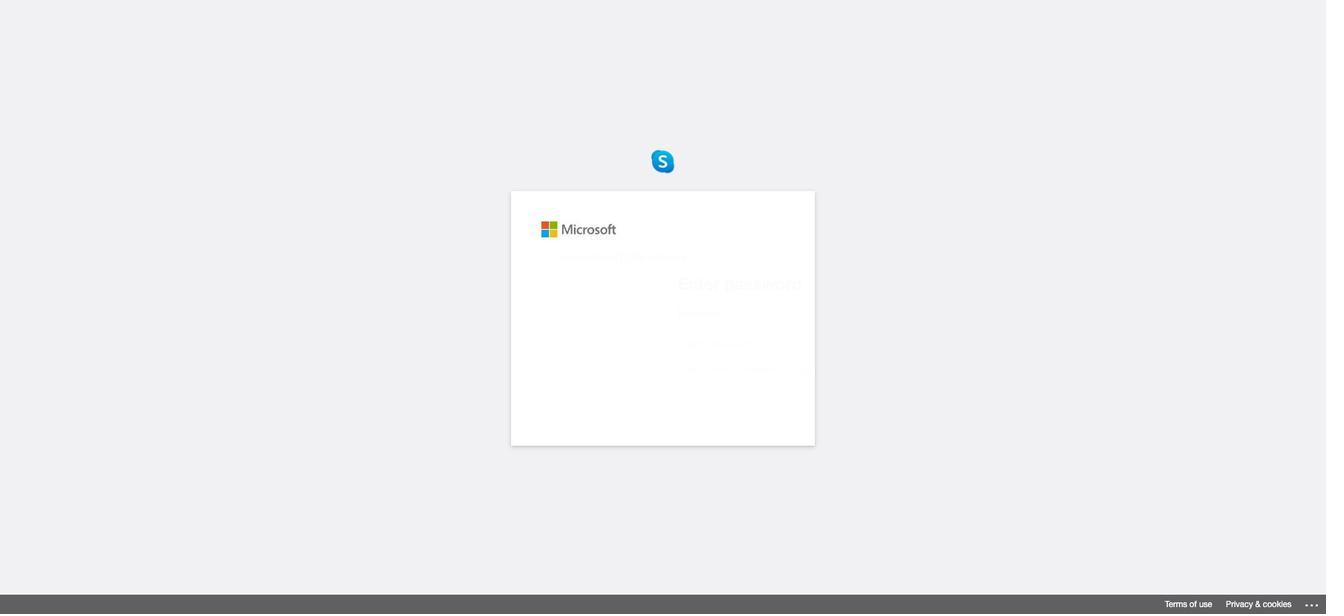 Task type: vqa. For each thing, say whether or not it's contained in the screenshot.
SUBMIT
no



Task type: locate. For each thing, give the bounding box(es) containing it.
heading
[[654, 274, 897, 293]]

microsoft image
[[542, 222, 616, 238]]



Task type: describe. For each thing, give the bounding box(es) containing it.
Enter the password for simonjacob477@gmail.com password field
[[655, 302, 896, 327]]

back image
[[542, 249, 558, 266]]



